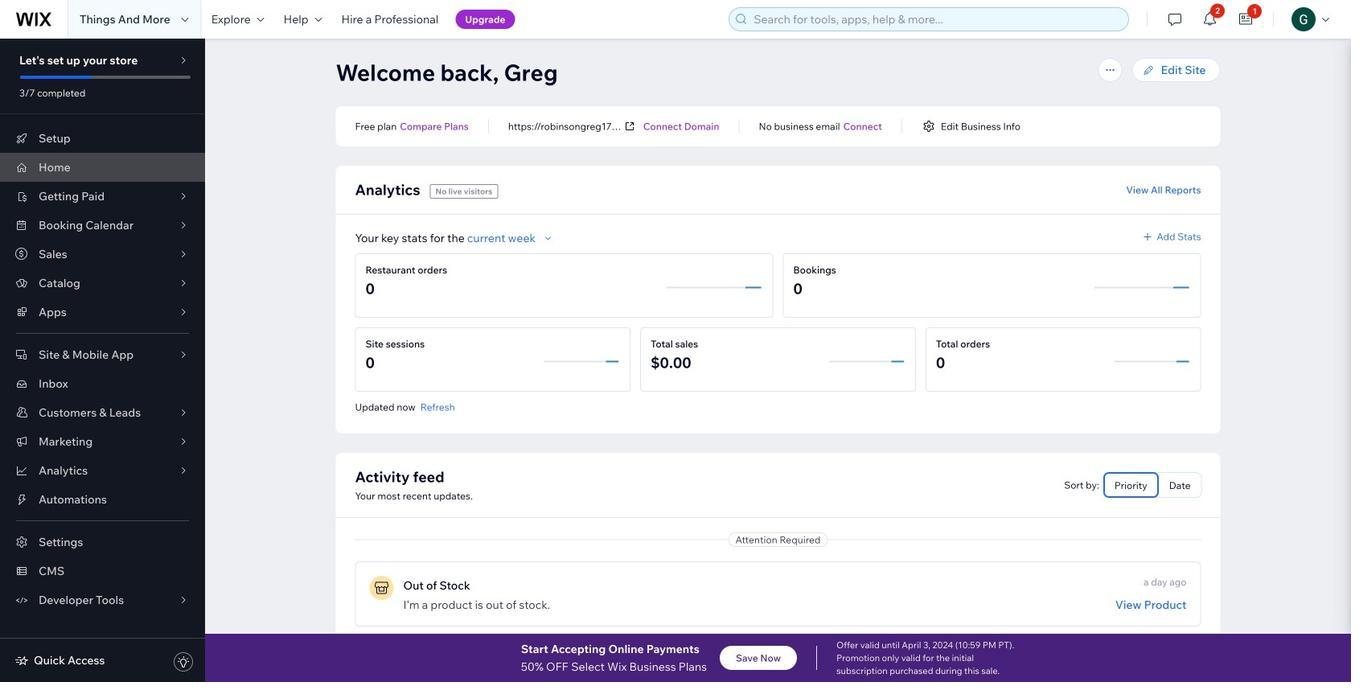 Task type: describe. For each thing, give the bounding box(es) containing it.
Search for tools, apps, help & more... field
[[749, 8, 1124, 31]]



Task type: vqa. For each thing, say whether or not it's contained in the screenshot.
Search for tools, apps, help & more... field
yes



Task type: locate. For each thing, give the bounding box(es) containing it.
sidebar element
[[0, 39, 205, 682]]



